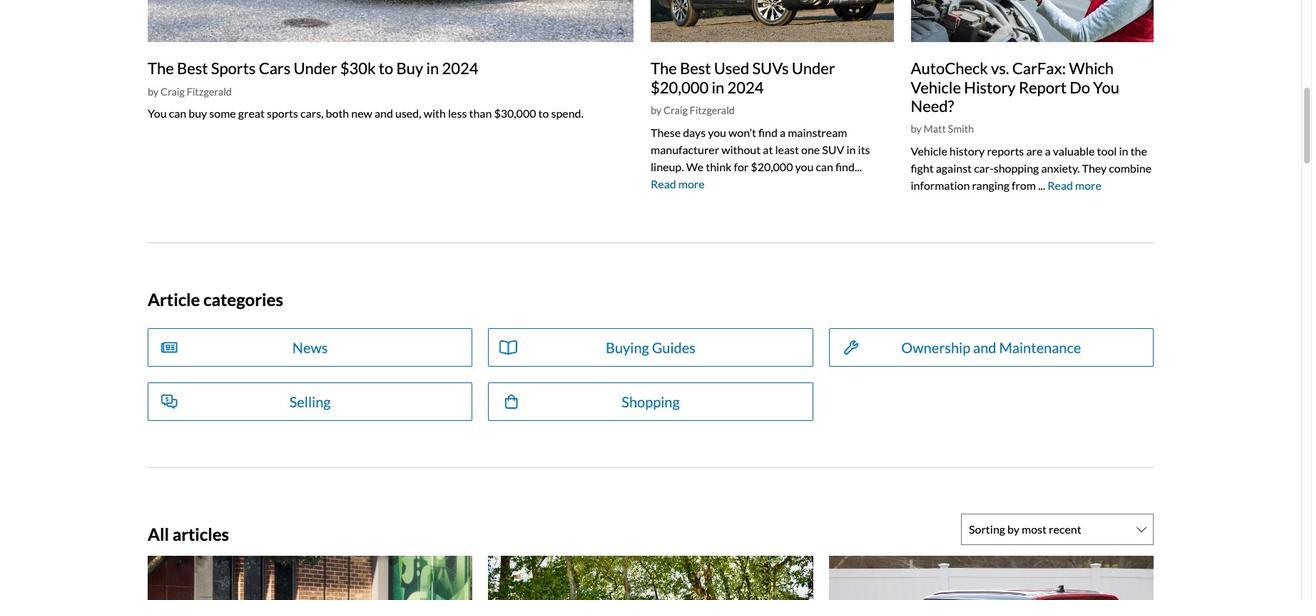 Task type: locate. For each thing, give the bounding box(es) containing it.
best for sports
[[177, 59, 208, 78]]

and
[[375, 106, 393, 120], [974, 339, 997, 356]]

craig
[[161, 85, 185, 97], [664, 104, 688, 116]]

matt
[[924, 123, 946, 135]]

under right suvs
[[792, 59, 836, 78]]

more
[[679, 177, 705, 190], [1076, 178, 1102, 192]]

less
[[448, 106, 467, 120]]

read more link down lineup.
[[651, 177, 705, 190]]

under inside the best used suvs under $20,000 in 2024
[[792, 59, 836, 78]]

maintenance
[[1000, 339, 1082, 356]]

read more link for the best used suvs under $20,000 in 2024
[[651, 177, 705, 190]]

article
[[148, 289, 200, 310]]

guides
[[652, 339, 696, 356]]

1 vertical spatial can
[[816, 160, 834, 173]]

2024 inside the best used suvs under $20,000 in 2024
[[728, 78, 764, 97]]

2 the from the left
[[651, 59, 677, 78]]

0 horizontal spatial to
[[379, 59, 394, 78]]

0 vertical spatial fitzgerald
[[187, 85, 232, 97]]

all
[[148, 524, 169, 545]]

vehicle inside autocheck vs. carfax: which vehicle history report do you need?
[[911, 78, 962, 97]]

information
[[911, 178, 970, 192]]

fight
[[911, 161, 934, 175]]

these
[[651, 125, 681, 139]]

1 vertical spatial $20,000
[[751, 160, 793, 173]]

by craig fitzgerald up days
[[651, 104, 735, 116]]

carfax:
[[1013, 59, 1067, 78]]

0 horizontal spatial more
[[679, 177, 705, 190]]

news
[[293, 339, 328, 356]]

best for used
[[680, 59, 711, 78]]

and right new
[[375, 106, 393, 120]]

1 horizontal spatial 2024
[[728, 78, 764, 97]]

can left buy
[[169, 106, 186, 120]]

2 best from the left
[[680, 59, 711, 78]]

the best used suvs under $20,000 in 2024 image
[[651, 0, 894, 42]]

by craig fitzgerald
[[148, 85, 232, 97], [651, 104, 735, 116]]

fitzgerald for sports
[[187, 85, 232, 97]]

book open image
[[500, 340, 518, 355]]

1 vehicle from the top
[[911, 78, 962, 97]]

1 horizontal spatial to
[[539, 106, 549, 120]]

under right cars
[[294, 59, 337, 78]]

to left 'spend.' at the top of page
[[539, 106, 549, 120]]

in
[[426, 59, 439, 78], [712, 78, 725, 97], [847, 142, 856, 156], [1120, 144, 1129, 158]]

1 horizontal spatial craig
[[664, 104, 688, 116]]

in inside these days you won't find a mainstream manufacturer without at least one suv in its lineup. we think for $20,000 you can find... read more
[[847, 142, 856, 156]]

these days you won't find a mainstream manufacturer without at least one suv in its lineup. we think for $20,000 you can find... read more
[[651, 125, 871, 190]]

won't
[[729, 125, 757, 139]]

used,
[[395, 106, 422, 120]]

0 horizontal spatial read
[[651, 177, 677, 190]]

best inside the best used suvs under $20,000 in 2024
[[680, 59, 711, 78]]

can down suv
[[816, 160, 834, 173]]

0 horizontal spatial best
[[177, 59, 208, 78]]

you right days
[[708, 125, 727, 139]]

autocheck
[[911, 59, 989, 78]]

0 vertical spatial you
[[708, 125, 727, 139]]

than
[[469, 106, 492, 120]]

0 horizontal spatial a
[[780, 125, 786, 139]]

1 horizontal spatial fitzgerald
[[690, 104, 735, 116]]

1 horizontal spatial read more link
[[1048, 178, 1102, 192]]

1 horizontal spatial by
[[651, 104, 662, 116]]

its
[[858, 142, 871, 156]]

a right find
[[780, 125, 786, 139]]

0 horizontal spatial you
[[148, 106, 167, 120]]

2024 up won't at the right top
[[728, 78, 764, 97]]

can
[[169, 106, 186, 120], [816, 160, 834, 173]]

read more link
[[651, 177, 705, 190], [1048, 178, 1102, 192]]

1 horizontal spatial the
[[651, 59, 677, 78]]

you down one at the top
[[796, 160, 814, 173]]

by for autocheck vs. carfax: which vehicle history report do you need?
[[911, 123, 922, 135]]

0 vertical spatial you
[[1094, 78, 1120, 97]]

are
[[1027, 144, 1043, 158]]

1 vertical spatial by craig fitzgerald
[[651, 104, 735, 116]]

1 horizontal spatial you
[[796, 160, 814, 173]]

0 vertical spatial craig
[[161, 85, 185, 97]]

...
[[1039, 178, 1046, 192]]

fitzgerald up buy
[[187, 85, 232, 97]]

1 horizontal spatial $20,000
[[751, 160, 793, 173]]

2024 up 'less'
[[442, 59, 479, 78]]

1 vertical spatial to
[[539, 106, 549, 120]]

0 horizontal spatial the
[[148, 59, 174, 78]]

best left sports
[[177, 59, 208, 78]]

under
[[294, 59, 337, 78], [792, 59, 836, 78]]

days
[[683, 125, 706, 139]]

1 horizontal spatial under
[[792, 59, 836, 78]]

fitzgerald
[[187, 85, 232, 97], [690, 104, 735, 116]]

to left buy
[[379, 59, 394, 78]]

1 horizontal spatial can
[[816, 160, 834, 173]]

fitzgerald up days
[[690, 104, 735, 116]]

suvs
[[753, 59, 789, 78]]

1 the from the left
[[148, 59, 174, 78]]

at
[[763, 142, 773, 156]]

1 horizontal spatial by craig fitzgerald
[[651, 104, 735, 116]]

best
[[177, 59, 208, 78], [680, 59, 711, 78]]

0 vertical spatial and
[[375, 106, 393, 120]]

new
[[351, 106, 373, 120]]

1 under from the left
[[294, 59, 337, 78]]

and right ownership
[[974, 339, 997, 356]]

$20,000 up these
[[651, 78, 709, 97]]

ranging
[[973, 178, 1010, 192]]

0 horizontal spatial read more link
[[651, 177, 705, 190]]

1 vertical spatial you
[[148, 106, 167, 120]]

$20,000 down at
[[751, 160, 793, 173]]

1 horizontal spatial best
[[680, 59, 711, 78]]

1 vertical spatial fitzgerald
[[690, 104, 735, 116]]

2 vehicle from the top
[[911, 144, 948, 158]]

a
[[780, 125, 786, 139], [1045, 144, 1051, 158]]

0 horizontal spatial fitzgerald
[[187, 85, 232, 97]]

$20,000 inside the best used suvs under $20,000 in 2024
[[651, 78, 709, 97]]

1 vertical spatial craig
[[664, 104, 688, 116]]

2024
[[442, 59, 479, 78], [728, 78, 764, 97]]

1 vertical spatial and
[[974, 339, 997, 356]]

the
[[1131, 144, 1148, 158]]

reports
[[988, 144, 1025, 158]]

can inside these days you won't find a mainstream manufacturer without at least one suv in its lineup. we think for $20,000 you can find... read more
[[816, 160, 834, 173]]

without
[[722, 142, 761, 156]]

we
[[686, 160, 704, 173]]

0 vertical spatial by
[[148, 85, 159, 97]]

cheapest car lease deals in december 2023 image
[[829, 556, 1154, 600]]

0 horizontal spatial and
[[375, 106, 393, 120]]

all articles
[[148, 524, 229, 545]]

0 vertical spatial can
[[169, 106, 186, 120]]

craig for the best sports cars under $30k to buy in 2024
[[161, 85, 185, 97]]

0 vertical spatial by craig fitzgerald
[[148, 85, 232, 97]]

1 horizontal spatial you
[[1094, 78, 1120, 97]]

2 vertical spatial by
[[911, 123, 922, 135]]

lineup.
[[651, 160, 684, 173]]

least
[[776, 142, 799, 156]]

you left buy
[[148, 106, 167, 120]]

the inside the best used suvs under $20,000 in 2024
[[651, 59, 677, 78]]

you
[[708, 125, 727, 139], [796, 160, 814, 173]]

0 vertical spatial a
[[780, 125, 786, 139]]

$30k
[[340, 59, 376, 78]]

vehicle
[[911, 78, 962, 97], [911, 144, 948, 158]]

read inside these days you won't find a mainstream manufacturer without at least one suv in its lineup. we think for $20,000 you can find... read more
[[651, 177, 677, 190]]

1 best from the left
[[177, 59, 208, 78]]

spend.
[[551, 106, 584, 120]]

vehicle up fight
[[911, 144, 948, 158]]

1 horizontal spatial and
[[974, 339, 997, 356]]

read
[[651, 177, 677, 190], [1048, 178, 1074, 192]]

read more link down anxiety.
[[1048, 178, 1102, 192]]

2 horizontal spatial by
[[911, 123, 922, 135]]

1 vertical spatial you
[[796, 160, 814, 173]]

1 vertical spatial a
[[1045, 144, 1051, 158]]

used
[[714, 59, 750, 78]]

by craig fitzgerald up buy
[[148, 85, 232, 97]]

you right do
[[1094, 78, 1120, 97]]

0 vertical spatial $20,000
[[651, 78, 709, 97]]

buying guides
[[606, 339, 696, 356]]

1 vertical spatial vehicle
[[911, 144, 948, 158]]

more down we
[[679, 177, 705, 190]]

0 horizontal spatial can
[[169, 106, 186, 120]]

the
[[148, 59, 174, 78], [651, 59, 677, 78]]

1 horizontal spatial a
[[1045, 144, 1051, 158]]

2 under from the left
[[792, 59, 836, 78]]

0 vertical spatial vehicle
[[911, 78, 962, 97]]

1 horizontal spatial read
[[1048, 178, 1074, 192]]

read down lineup.
[[651, 177, 677, 190]]

shopping link
[[489, 382, 814, 421]]

manufacturer
[[651, 142, 720, 156]]

1 vertical spatial by
[[651, 104, 662, 116]]

the best family sedans of 2024 image
[[148, 556, 473, 600]]

0 horizontal spatial craig
[[161, 85, 185, 97]]

by
[[148, 85, 159, 97], [651, 104, 662, 116], [911, 123, 922, 135]]

0 horizontal spatial under
[[294, 59, 337, 78]]

ownership and maintenance
[[902, 339, 1082, 356]]

0 horizontal spatial $20,000
[[651, 78, 709, 97]]

best left used at the right top of the page
[[680, 59, 711, 78]]

tool
[[1098, 144, 1117, 158]]

read down anxiety.
[[1048, 178, 1074, 192]]

buying
[[606, 339, 649, 356]]

vehicle up matt
[[911, 78, 962, 97]]

0 horizontal spatial by craig fitzgerald
[[148, 85, 232, 97]]

against
[[936, 161, 972, 175]]

$20,000 inside these days you won't find a mainstream manufacturer without at least one suv in its lineup. we think for $20,000 you can find... read more
[[751, 160, 793, 173]]

more down the they
[[1076, 178, 1102, 192]]

from
[[1012, 178, 1036, 192]]

$20,000
[[651, 78, 709, 97], [751, 160, 793, 173]]

0 horizontal spatial by
[[148, 85, 159, 97]]

a right 'are'
[[1045, 144, 1051, 158]]

newspaper image
[[161, 340, 177, 355]]



Task type: describe. For each thing, give the bounding box(es) containing it.
more inside these days you won't find a mainstream manufacturer without at least one suv in its lineup. we think for $20,000 you can find... read more
[[679, 177, 705, 190]]

$30,000
[[494, 106, 536, 120]]

articles
[[173, 524, 229, 545]]

under for cars
[[294, 59, 337, 78]]

do
[[1070, 78, 1091, 97]]

selling link
[[148, 382, 473, 421]]

sports
[[267, 106, 298, 120]]

read more
[[1048, 178, 1102, 192]]

in inside vehicle history reports are a valuable tool in the fight against car-shopping anxiety. they combine information ranging from ...
[[1120, 144, 1129, 158]]

which
[[1070, 59, 1114, 78]]

shopping bag image
[[505, 395, 518, 409]]

buy
[[397, 59, 423, 78]]

history
[[950, 144, 985, 158]]

the for the best used suvs under $20,000 in 2024
[[651, 59, 677, 78]]

anxiety.
[[1042, 161, 1080, 175]]

find...
[[836, 160, 862, 173]]

selling
[[290, 393, 331, 410]]

the for the best sports cars under $30k to buy in 2024
[[148, 59, 174, 78]]

under for suvs
[[792, 59, 836, 78]]

0 horizontal spatial 2024
[[442, 59, 479, 78]]

comments alt dollar image
[[161, 395, 177, 409]]

autocheck vs. carfax: which vehicle history report do you need? link
[[911, 59, 1120, 116]]

wrench image
[[844, 340, 859, 355]]

0 vertical spatial to
[[379, 59, 394, 78]]

and inside ownership and maintenance 'link'
[[974, 339, 997, 356]]

history
[[965, 78, 1016, 97]]

chevron down image
[[1137, 524, 1147, 535]]

shopping
[[994, 161, 1040, 175]]

great
[[238, 106, 265, 120]]

by for the best sports cars under $30k to buy in 2024
[[148, 85, 159, 97]]

for
[[734, 160, 749, 173]]

smith
[[948, 123, 974, 135]]

vehicle inside vehicle history reports are a valuable tool in the fight against car-shopping anxiety. they combine information ranging from ...
[[911, 144, 948, 158]]

they
[[1083, 161, 1107, 175]]

vehicle history reports are a valuable tool in the fight against car-shopping anxiety. they combine information ranging from ...
[[911, 144, 1152, 192]]

by matt smith
[[911, 123, 974, 135]]

0 horizontal spatial you
[[708, 125, 727, 139]]

news link
[[148, 328, 473, 367]]

by for the best used suvs under $20,000 in 2024
[[651, 104, 662, 116]]

ownership
[[902, 339, 971, 356]]

cars
[[259, 59, 291, 78]]

the best sports cars under $30k to buy in 2024 image
[[148, 0, 634, 42]]

fitzgerald for used
[[690, 104, 735, 116]]

you can buy some great sports cars, both new and used, with less than $30,000 to spend.
[[148, 106, 584, 120]]

craig for the best used suvs under $20,000 in 2024
[[664, 104, 688, 116]]

by craig fitzgerald for used
[[651, 104, 735, 116]]

buying guides link
[[489, 328, 814, 367]]

one
[[802, 142, 820, 156]]

autocheck vs. carfax: which vehicle history report do you need?
[[911, 59, 1120, 116]]

in inside the best used suvs under $20,000 in 2024
[[712, 78, 725, 97]]

buy
[[189, 106, 207, 120]]

the best sports cars under $30k to buy in 2024 link
[[148, 59, 479, 78]]

both
[[326, 106, 349, 120]]

by craig fitzgerald for sports
[[148, 85, 232, 97]]

the best used suvs under $20,000 in 2024
[[651, 59, 836, 97]]

the best used suvs under $20,000 in 2024 link
[[651, 59, 836, 97]]

ownership and maintenance link
[[829, 328, 1154, 367]]

report
[[1019, 78, 1067, 97]]

with
[[424, 106, 446, 120]]

you inside autocheck vs. carfax: which vehicle history report do you need?
[[1094, 78, 1120, 97]]

autocheck vs. carfax: which vehicle history report do you need? image
[[911, 0, 1154, 42]]

best car deals in december 2023 image
[[489, 556, 814, 600]]

some
[[209, 106, 236, 120]]

find
[[759, 125, 778, 139]]

sports
[[211, 59, 256, 78]]

read more link for autocheck vs. carfax: which vehicle history report do you need?
[[1048, 178, 1102, 192]]

vs.
[[992, 59, 1010, 78]]

shopping
[[622, 393, 680, 410]]

suv
[[823, 142, 845, 156]]

the best sports cars under $30k to buy in 2024
[[148, 59, 479, 78]]

categories
[[203, 289, 283, 310]]

cars,
[[301, 106, 324, 120]]

valuable
[[1053, 144, 1095, 158]]

a inside these days you won't find a mainstream manufacturer without at least one suv in its lineup. we think for $20,000 you can find... read more
[[780, 125, 786, 139]]

article categories
[[148, 289, 283, 310]]

think
[[706, 160, 732, 173]]

car-
[[974, 161, 994, 175]]

mainstream
[[788, 125, 848, 139]]

need?
[[911, 96, 955, 116]]

a inside vehicle history reports are a valuable tool in the fight against car-shopping anxiety. they combine information ranging from ...
[[1045, 144, 1051, 158]]

combine
[[1110, 161, 1152, 175]]

1 horizontal spatial more
[[1076, 178, 1102, 192]]



Task type: vqa. For each thing, say whether or not it's contained in the screenshot.
the RWD
no



